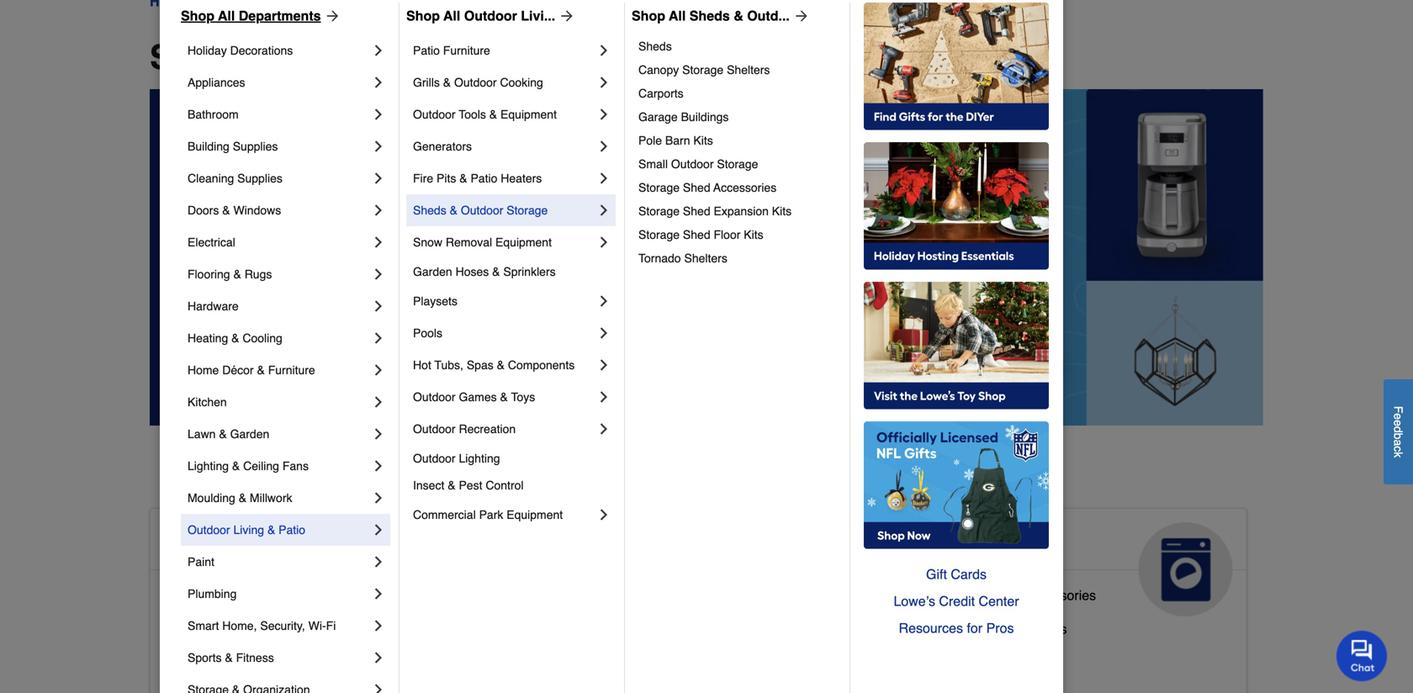 Task type: locate. For each thing, give the bounding box(es) containing it.
shed up storage shed floor kits
[[683, 204, 711, 218]]

1 vertical spatial patio
[[471, 172, 497, 185]]

chevron right image
[[596, 42, 612, 59], [596, 74, 612, 91], [370, 106, 387, 123], [596, 106, 612, 123], [370, 170, 387, 187], [596, 234, 612, 251], [370, 330, 387, 347], [596, 357, 612, 374], [370, 362, 387, 379], [596, 389, 612, 405], [370, 394, 387, 411], [370, 426, 387, 442], [370, 458, 387, 474], [370, 490, 387, 506], [596, 506, 612, 523], [370, 649, 387, 666], [370, 681, 387, 693]]

home
[[188, 363, 219, 377], [294, 529, 359, 556], [280, 655, 316, 670]]

arrow right image up shop all departments
[[321, 8, 341, 24]]

grills & outdoor cooking link
[[413, 66, 596, 98]]

lowe's credit center
[[894, 593, 1019, 609]]

0 horizontal spatial sheds
[[413, 204, 446, 217]]

all for departments
[[218, 8, 235, 24]]

2 horizontal spatial patio
[[471, 172, 497, 185]]

sheds up sheds link at the top of the page
[[690, 8, 730, 24]]

0 vertical spatial supplies
[[233, 140, 278, 153]]

sports & fitness
[[188, 651, 274, 665]]

2 accessible from the top
[[164, 588, 228, 603]]

shed down small outdoor storage
[[683, 181, 711, 194]]

shelters down storage shed floor kits
[[684, 252, 728, 265]]

patio up paint link
[[279, 523, 305, 537]]

patio up grills
[[413, 44, 440, 57]]

1 horizontal spatial shop
[[406, 8, 440, 24]]

sheds up snow
[[413, 204, 446, 217]]

shed inside storage shed floor kits link
[[683, 228, 711, 241]]

kits inside storage shed floor kits link
[[744, 228, 764, 241]]

accessories
[[713, 181, 777, 194], [1024, 588, 1096, 603]]

patio for outdoor living & patio
[[279, 523, 305, 537]]

control
[[486, 479, 524, 492]]

shop up 'holiday'
[[181, 8, 215, 24]]

equipment down insect & pest control link
[[507, 508, 563, 522]]

cooling
[[243, 331, 283, 345]]

shed up tornado shelters
[[683, 228, 711, 241]]

& down accessible bedroom link
[[225, 651, 233, 665]]

lighting inside "lighting & ceiling fans" link
[[188, 459, 229, 473]]

moulding
[[188, 491, 235, 505]]

chevron right image for snow removal equipment
[[596, 234, 612, 251]]

canopy storage shelters link
[[638, 58, 838, 82]]

chevron right image for home décor & furniture
[[370, 362, 387, 379]]

0 vertical spatial sheds
[[690, 8, 730, 24]]

1 shop from the left
[[181, 8, 215, 24]]

flooring & rugs
[[188, 268, 272, 281]]

beverage & wine chillers link
[[914, 617, 1067, 651]]

home décor & furniture
[[188, 363, 315, 377]]

animal & pet care link
[[525, 509, 872, 617]]

1 horizontal spatial pet
[[647, 529, 684, 556]]

chevron right image for electrical
[[370, 234, 387, 251]]

3 shed from the top
[[683, 228, 711, 241]]

supplies inside "link"
[[237, 172, 283, 185]]

pole barn kits link
[[638, 129, 838, 152]]

all inside "link"
[[218, 8, 235, 24]]

0 horizontal spatial patio
[[279, 523, 305, 537]]

chevron right image for doors & windows
[[370, 202, 387, 219]]

arrow right image inside shop all departments "link"
[[321, 8, 341, 24]]

all down shop all departments "link" on the top
[[243, 38, 285, 77]]

supplies up houses,
[[599, 614, 650, 630]]

snow removal equipment link
[[413, 226, 596, 258]]

chevron right image for holiday decorations
[[370, 42, 387, 59]]

& right doors
[[222, 204, 230, 217]]

0 vertical spatial home
[[188, 363, 219, 377]]

lighting up moulding on the left
[[188, 459, 229, 473]]

patio furniture
[[413, 44, 490, 57]]

departments for shop all departments
[[294, 38, 500, 77]]

accessible for accessible bathroom
[[164, 588, 228, 603]]

shed for floor
[[683, 228, 711, 241]]

1 vertical spatial sheds
[[638, 40, 672, 53]]

storage shed floor kits
[[638, 228, 764, 241]]

chillers
[[1022, 621, 1067, 637]]

home up kitchen
[[188, 363, 219, 377]]

outdoor inside "link"
[[461, 204, 503, 217]]

equipment
[[501, 108, 557, 121], [496, 236, 552, 249], [507, 508, 563, 522]]

arrow right image
[[321, 8, 341, 24], [790, 8, 810, 24]]

all for sheds
[[669, 8, 686, 24]]

chevron right image for playsets
[[596, 293, 612, 310]]

sheds inside "link"
[[413, 204, 446, 217]]

1 vertical spatial shed
[[683, 204, 711, 218]]

resources for pros
[[899, 620, 1014, 636]]

beds,
[[563, 648, 597, 664]]

1 vertical spatial furniture
[[268, 363, 315, 377]]

building supplies link
[[188, 130, 370, 162]]

0 horizontal spatial garden
[[230, 427, 269, 441]]

small
[[638, 157, 668, 171]]

e up d
[[1392, 413, 1405, 420]]

0 vertical spatial furniture
[[443, 44, 490, 57]]

all up canopy
[[669, 8, 686, 24]]

animal
[[539, 529, 617, 556]]

shelters
[[727, 63, 770, 77], [684, 252, 728, 265]]

2 vertical spatial equipment
[[507, 508, 563, 522]]

accessories up chillers
[[1024, 588, 1096, 603]]

kits for floor
[[744, 228, 764, 241]]

millwork
[[250, 491, 292, 505]]

décor
[[222, 363, 254, 377]]

2 vertical spatial patio
[[279, 523, 305, 537]]

all up holiday decorations
[[218, 8, 235, 24]]

1 horizontal spatial furniture
[[443, 44, 490, 57]]

animal & pet care image
[[764, 522, 858, 617]]

storage inside "link"
[[507, 204, 548, 217]]

holiday hosting essentials. image
[[864, 142, 1049, 270]]

appliances link up chillers
[[900, 509, 1246, 617]]

appliances down 'holiday'
[[188, 76, 245, 89]]

departments inside "link"
[[239, 8, 321, 24]]

0 vertical spatial patio
[[413, 44, 440, 57]]

appliances link down decorations
[[188, 66, 370, 98]]

flooring
[[188, 268, 230, 281]]

k
[[1392, 452, 1405, 458]]

chevron right image for outdoor living & patio
[[370, 522, 387, 538]]

0 vertical spatial departments
[[239, 8, 321, 24]]

storage shed floor kits link
[[638, 223, 838, 246]]

equipment down cooking
[[501, 108, 557, 121]]

shop all departments
[[181, 8, 321, 24]]

pros
[[986, 620, 1014, 636]]

chevron right image for plumbing
[[370, 585, 387, 602]]

chevron right image
[[370, 42, 387, 59], [370, 74, 387, 91], [370, 138, 387, 155], [596, 138, 612, 155], [596, 170, 612, 187], [370, 202, 387, 219], [596, 202, 612, 219], [370, 234, 387, 251], [370, 266, 387, 283], [596, 293, 612, 310], [370, 298, 387, 315], [596, 325, 612, 342], [596, 421, 612, 437], [370, 522, 387, 538], [370, 554, 387, 570], [370, 585, 387, 602], [370, 617, 387, 634]]

1 arrow right image from the left
[[321, 8, 341, 24]]

0 horizontal spatial accessories
[[713, 181, 777, 194]]

0 vertical spatial shed
[[683, 181, 711, 194]]

accessible home image
[[389, 522, 483, 617]]

1 vertical spatial kits
[[772, 204, 792, 218]]

chevron right image for hot tubs, spas & components
[[596, 357, 612, 374]]

shed for expansion
[[683, 204, 711, 218]]

shop inside "link"
[[181, 8, 215, 24]]

patio furniture link
[[413, 34, 596, 66]]

1 vertical spatial bathroom
[[232, 588, 290, 603]]

arrow right image up sheds link at the top of the page
[[790, 8, 810, 24]]

all up the patio furniture
[[443, 8, 460, 24]]

tornado
[[638, 252, 681, 265]]

1 horizontal spatial garden
[[413, 265, 452, 278]]

3 shop from the left
[[632, 8, 665, 24]]

1 accessible from the top
[[164, 529, 287, 556]]

kits inside pole barn kits link
[[693, 134, 713, 147]]

bathroom up the building
[[188, 108, 239, 121]]

windows
[[233, 204, 281, 217]]

&
[[734, 8, 743, 24], [443, 76, 451, 89], [489, 108, 497, 121], [460, 172, 467, 185], [222, 204, 230, 217], [450, 204, 458, 217], [492, 265, 500, 278], [233, 268, 241, 281], [231, 331, 239, 345], [497, 358, 505, 372], [257, 363, 265, 377], [500, 390, 508, 404], [219, 427, 227, 441], [232, 459, 240, 473], [448, 479, 456, 492], [239, 491, 247, 505], [267, 523, 275, 537], [624, 529, 641, 556], [1012, 588, 1021, 603], [975, 621, 984, 637], [654, 648, 663, 664], [225, 651, 233, 665], [267, 655, 276, 670]]

outdoor lighting
[[413, 452, 500, 465]]

shelters up the "carports" link
[[727, 63, 770, 77]]

fire pits & patio heaters link
[[413, 162, 596, 194]]

building
[[188, 140, 230, 153]]

a
[[1392, 439, 1405, 446]]

components
[[508, 358, 575, 372]]

chevron right image for outdoor tools & equipment
[[596, 106, 612, 123]]

holiday decorations
[[188, 44, 293, 57]]

2 shed from the top
[[683, 204, 711, 218]]

supplies for cleaning supplies
[[237, 172, 283, 185]]

1 vertical spatial shelters
[[684, 252, 728, 265]]

2 shop from the left
[[406, 8, 440, 24]]

& right "living"
[[267, 523, 275, 537]]

0 vertical spatial kits
[[693, 134, 713, 147]]

3 accessible from the top
[[164, 621, 228, 637]]

shed inside storage shed accessories link
[[683, 181, 711, 194]]

1 horizontal spatial patio
[[413, 44, 440, 57]]

playsets
[[413, 294, 458, 308]]

2 horizontal spatial sheds
[[690, 8, 730, 24]]

arrow right image inside shop all sheds & outd... link
[[790, 8, 810, 24]]

fans
[[283, 459, 309, 473]]

commercial park equipment link
[[413, 499, 596, 531]]

accessible up sports
[[164, 621, 228, 637]]

garage buildings
[[638, 110, 729, 124]]

1 vertical spatial supplies
[[237, 172, 283, 185]]

appliances up cards
[[914, 529, 1039, 556]]

carports link
[[638, 82, 838, 105]]

e up b
[[1392, 420, 1405, 426]]

0 vertical spatial bathroom
[[188, 108, 239, 121]]

4 accessible from the top
[[164, 655, 228, 670]]

& left "ceiling"
[[232, 459, 240, 473]]

chevron right image for bathroom
[[370, 106, 387, 123]]

2 vertical spatial furniture
[[667, 648, 721, 664]]

chevron right image for appliances
[[370, 74, 387, 91]]

2 horizontal spatial shop
[[632, 8, 665, 24]]

all for outdoor
[[443, 8, 460, 24]]

1 e from the top
[[1392, 413, 1405, 420]]

0 horizontal spatial pet
[[539, 648, 559, 664]]

kits
[[693, 134, 713, 147], [772, 204, 792, 218], [744, 228, 764, 241]]

2 vertical spatial supplies
[[599, 614, 650, 630]]

accessible for accessible home
[[164, 529, 287, 556]]

kitchen
[[188, 395, 227, 409]]

supplies for building supplies
[[233, 140, 278, 153]]

patio for fire pits & patio heaters
[[471, 172, 497, 185]]

& right tools
[[489, 108, 497, 121]]

recreation
[[459, 422, 516, 436]]

1 vertical spatial accessories
[[1024, 588, 1096, 603]]

& right décor in the left of the page
[[257, 363, 265, 377]]

garden up 'lighting & ceiling fans'
[[230, 427, 269, 441]]

& right entry
[[267, 655, 276, 670]]

moulding & millwork
[[188, 491, 292, 505]]

shop up the patio furniture
[[406, 8, 440, 24]]

departments for shop all departments
[[239, 8, 321, 24]]

fire
[[413, 172, 433, 185]]

holiday
[[188, 44, 227, 57]]

shop up canopy
[[632, 8, 665, 24]]

1 vertical spatial equipment
[[496, 236, 552, 249]]

accessible for accessible bedroom
[[164, 621, 228, 637]]

toys
[[511, 390, 535, 404]]

2 vertical spatial home
[[280, 655, 316, 670]]

supplies
[[233, 140, 278, 153], [237, 172, 283, 185], [599, 614, 650, 630]]

0 horizontal spatial furniture
[[268, 363, 315, 377]]

sheds up canopy
[[638, 40, 672, 53]]

0 vertical spatial equipment
[[501, 108, 557, 121]]

bathroom up the smart home, security, wi-fi
[[232, 588, 290, 603]]

2 vertical spatial shed
[[683, 228, 711, 241]]

home décor & furniture link
[[188, 354, 370, 386]]

departments
[[239, 8, 321, 24], [294, 38, 500, 77]]

1 vertical spatial appliances link
[[900, 509, 1246, 617]]

1 horizontal spatial appliances link
[[900, 509, 1246, 617]]

outdoor
[[464, 8, 517, 24], [454, 76, 497, 89], [413, 108, 456, 121], [671, 157, 714, 171], [461, 204, 503, 217], [413, 390, 456, 404], [413, 422, 456, 436], [413, 452, 456, 465], [188, 523, 230, 537]]

accessories up "expansion"
[[713, 181, 777, 194]]

supplies up cleaning supplies
[[233, 140, 278, 153]]

1 horizontal spatial lighting
[[459, 452, 500, 465]]

furniture right houses,
[[667, 648, 721, 664]]

0 horizontal spatial appliances
[[188, 76, 245, 89]]

& right pits
[[460, 172, 467, 185]]

tubs,
[[435, 358, 463, 372]]

furniture up grills & outdoor cooking
[[443, 44, 490, 57]]

heating & cooling
[[188, 331, 283, 345]]

1 horizontal spatial arrow right image
[[790, 8, 810, 24]]

0 vertical spatial garden
[[413, 265, 452, 278]]

chevron right image for cleaning supplies
[[370, 170, 387, 187]]

accessible
[[164, 529, 287, 556], [164, 588, 228, 603], [164, 621, 228, 637], [164, 655, 228, 670]]

2 vertical spatial sheds
[[413, 204, 446, 217]]

0 horizontal spatial arrow right image
[[321, 8, 341, 24]]

ceiling
[[243, 459, 279, 473]]

kits down the buildings
[[693, 134, 713, 147]]

& left outd...
[[734, 8, 743, 24]]

0 horizontal spatial lighting
[[188, 459, 229, 473]]

1 vertical spatial garden
[[230, 427, 269, 441]]

1 shed from the top
[[683, 181, 711, 194]]

accessible for accessible entry & home
[[164, 655, 228, 670]]

& inside animal & pet care
[[624, 529, 641, 556]]

1 horizontal spatial kits
[[744, 228, 764, 241]]

0 vertical spatial pet
[[647, 529, 684, 556]]

outdoor up snow removal equipment
[[461, 204, 503, 217]]

0 horizontal spatial kits
[[693, 134, 713, 147]]

1 horizontal spatial sheds
[[638, 40, 672, 53]]

1 vertical spatial pet
[[539, 648, 559, 664]]

outdoor down moulding on the left
[[188, 523, 230, 537]]

accessible bathroom
[[164, 588, 290, 603]]

home inside home décor & furniture link
[[188, 363, 219, 377]]

generators
[[413, 140, 472, 153]]

electrical link
[[188, 226, 370, 258]]

beverage & wine chillers
[[914, 621, 1067, 637]]

accessible down "smart"
[[164, 655, 228, 670]]

equipment for removal
[[496, 236, 552, 249]]

2 arrow right image from the left
[[790, 8, 810, 24]]

& right the animal
[[624, 529, 641, 556]]

0 vertical spatial appliances link
[[188, 66, 370, 98]]

2 horizontal spatial kits
[[772, 204, 792, 218]]

1 horizontal spatial accessories
[[1024, 588, 1096, 603]]

outdoor down the hot
[[413, 390, 456, 404]]

2 vertical spatial kits
[[744, 228, 764, 241]]

& right spas
[[497, 358, 505, 372]]

shop all sheds & outd...
[[632, 8, 790, 24]]

outd...
[[747, 8, 790, 24]]

outdoor games & toys
[[413, 390, 535, 404]]

2 e from the top
[[1392, 420, 1405, 426]]

accessible down moulding on the left
[[164, 529, 287, 556]]

home down moulding & millwork link
[[294, 529, 359, 556]]

flooring & rugs link
[[188, 258, 370, 290]]

parts
[[977, 588, 1008, 603]]

& right grills
[[443, 76, 451, 89]]

shop for shop all outdoor livi...
[[406, 8, 440, 24]]

lighting & ceiling fans link
[[188, 450, 370, 482]]

garden up playsets
[[413, 265, 452, 278]]

outdoor inside 'link'
[[454, 76, 497, 89]]

furniture up kitchen link
[[268, 363, 315, 377]]

kits right "expansion"
[[772, 204, 792, 218]]

shop all departments
[[150, 38, 500, 77]]

kits right floor at the top right of page
[[744, 228, 764, 241]]

kits inside storage shed expansion kits link
[[772, 204, 792, 218]]

chevron right image for outdoor games & toys
[[596, 389, 612, 405]]

patio up sheds & outdoor storage at the top of page
[[471, 172, 497, 185]]

& left pros
[[975, 621, 984, 637]]

enjoy savings year-round. no matter what you're shopping for, find what you need at a great price. image
[[150, 89, 1264, 426]]

pet beds, houses, & furniture link
[[539, 644, 721, 678]]

outdoor up tools
[[454, 76, 497, 89]]

lighting up pest
[[459, 452, 500, 465]]

chevron right image for generators
[[596, 138, 612, 155]]

sprinklers
[[503, 265, 556, 278]]

accessible up "smart"
[[164, 588, 228, 603]]

shed inside storage shed expansion kits link
[[683, 204, 711, 218]]

outdoor up patio furniture "link"
[[464, 8, 517, 24]]

supplies up windows
[[237, 172, 283, 185]]

home down security,
[[280, 655, 316, 670]]

1 vertical spatial home
[[294, 529, 359, 556]]

equipment up sprinklers
[[496, 236, 552, 249]]

decorations
[[230, 44, 293, 57]]

& left rugs
[[233, 268, 241, 281]]

arrow right image for shop all departments
[[321, 8, 341, 24]]

1 vertical spatial departments
[[294, 38, 500, 77]]

storage shed expansion kits link
[[638, 199, 838, 223]]

small outdoor storage
[[638, 157, 758, 171]]

1 horizontal spatial appliances
[[914, 529, 1039, 556]]

storage shed accessories link
[[638, 176, 838, 199]]

furniture
[[443, 44, 490, 57], [268, 363, 315, 377], [667, 648, 721, 664]]

0 horizontal spatial shop
[[181, 8, 215, 24]]



Task type: describe. For each thing, give the bounding box(es) containing it.
lawn & garden link
[[188, 418, 370, 450]]

outdoor living & patio link
[[188, 514, 370, 546]]

& right houses,
[[654, 648, 663, 664]]

moulding & millwork link
[[188, 482, 370, 514]]

shop all sheds & outd... link
[[632, 6, 810, 26]]

garden hoses & sprinklers link
[[413, 258, 612, 285]]

lighting & ceiling fans
[[188, 459, 309, 473]]

shop for shop all departments
[[181, 8, 215, 24]]

commercial park equipment
[[413, 508, 563, 522]]

2 horizontal spatial furniture
[[667, 648, 721, 664]]

sports
[[188, 651, 222, 665]]

chevron right image for flooring & rugs
[[370, 266, 387, 283]]

electrical
[[188, 236, 235, 249]]

patio inside "link"
[[413, 44, 440, 57]]

arrow right image for shop all sheds & outd...
[[790, 8, 810, 24]]

shop
[[150, 38, 234, 77]]

accessible entry & home
[[164, 655, 316, 670]]

barn
[[665, 134, 690, 147]]

supplies for livestock supplies
[[599, 614, 650, 630]]

officially licensed n f l gifts. shop now. image
[[864, 421, 1049, 549]]

livestock supplies link
[[539, 611, 650, 644]]

0 vertical spatial appliances
[[188, 76, 245, 89]]

removal
[[446, 236, 492, 249]]

chevron right image for heating & cooling
[[370, 330, 387, 347]]

cards
[[951, 567, 987, 582]]

grills
[[413, 76, 440, 89]]

entry
[[232, 655, 264, 670]]

hardware
[[188, 299, 239, 313]]

chevron right image for fire pits & patio heaters
[[596, 170, 612, 187]]

small outdoor storage link
[[638, 152, 838, 176]]

b
[[1392, 433, 1405, 439]]

shed for accessories
[[683, 181, 711, 194]]

generators link
[[413, 130, 596, 162]]

kitchen link
[[188, 386, 370, 418]]

doors & windows
[[188, 204, 281, 217]]

lighting inside outdoor lighting link
[[459, 452, 500, 465]]

0 vertical spatial accessories
[[713, 181, 777, 194]]

& left cooling
[[231, 331, 239, 345]]

outdoor down barn
[[671, 157, 714, 171]]

cooking
[[500, 76, 543, 89]]

resources for pros link
[[864, 615, 1049, 642]]

outdoor living & patio
[[188, 523, 305, 537]]

d
[[1392, 426, 1405, 433]]

& down pits
[[450, 204, 458, 217]]

doors & windows link
[[188, 194, 370, 226]]

& left pest
[[448, 479, 456, 492]]

& right the hoses
[[492, 265, 500, 278]]

lowe's credit center link
[[864, 588, 1049, 615]]

outdoor down grills
[[413, 108, 456, 121]]

f e e d b a c k button
[[1384, 379, 1413, 484]]

accessible bedroom
[[164, 621, 287, 637]]

fire pits & patio heaters
[[413, 172, 542, 185]]

chevron right image for paint
[[370, 554, 387, 570]]

carports
[[638, 87, 684, 100]]

outdoor recreation
[[413, 422, 516, 436]]

park
[[479, 508, 503, 522]]

garden hoses & sprinklers
[[413, 265, 556, 278]]

livestock
[[539, 614, 595, 630]]

f e e d b a c k
[[1392, 406, 1405, 458]]

pits
[[437, 172, 456, 185]]

appliance parts & accessories
[[914, 588, 1096, 603]]

chevron right image for sports & fitness
[[370, 649, 387, 666]]

garage buildings link
[[638, 105, 838, 129]]

lawn
[[188, 427, 216, 441]]

storage shed expansion kits
[[638, 204, 792, 218]]

arrow right image
[[555, 8, 576, 24]]

pet inside pet beds, houses, & furniture link
[[539, 648, 559, 664]]

chevron right image for lawn & garden
[[370, 426, 387, 442]]

tornado shelters
[[638, 252, 728, 265]]

hardware link
[[188, 290, 370, 322]]

sheds link
[[638, 34, 838, 58]]

1 vertical spatial appliances
[[914, 529, 1039, 556]]

& left millwork
[[239, 491, 247, 505]]

chevron right image for grills & outdoor cooking
[[596, 74, 612, 91]]

wine
[[988, 621, 1018, 637]]

outdoor tools & equipment link
[[413, 98, 596, 130]]

cleaning supplies
[[188, 172, 283, 185]]

chevron right image for building supplies
[[370, 138, 387, 155]]

gift
[[926, 567, 947, 582]]

care
[[539, 556, 591, 583]]

chevron right image for commercial park equipment
[[596, 506, 612, 523]]

insect & pest control
[[413, 479, 524, 492]]

chat invite button image
[[1337, 630, 1388, 681]]

heating & cooling link
[[188, 322, 370, 354]]

home inside accessible entry & home link
[[280, 655, 316, 670]]

appliance parts & accessories link
[[914, 584, 1096, 617]]

beverage
[[914, 621, 971, 637]]

chevron right image for sheds & outdoor storage
[[596, 202, 612, 219]]

furniture inside "link"
[[443, 44, 490, 57]]

sheds for sheds
[[638, 40, 672, 53]]

pools link
[[413, 317, 596, 349]]

outdoor up outdoor lighting
[[413, 422, 456, 436]]

sheds & outdoor storage link
[[413, 194, 596, 226]]

c
[[1392, 446, 1405, 452]]

for
[[967, 620, 983, 636]]

chevron right image for patio furniture
[[596, 42, 612, 59]]

chevron right image for smart home, security, wi-fi
[[370, 617, 387, 634]]

expansion
[[714, 204, 769, 218]]

outdoor up insect
[[413, 452, 456, 465]]

shop all departments link
[[181, 6, 341, 26]]

playsets link
[[413, 285, 596, 317]]

bathroom link
[[188, 98, 370, 130]]

pet inside animal & pet care
[[647, 529, 684, 556]]

accessible home link
[[151, 509, 497, 617]]

& right parts at the bottom right of page
[[1012, 588, 1021, 603]]

chevron right image for moulding & millwork
[[370, 490, 387, 506]]

chevron right image for pools
[[596, 325, 612, 342]]

hot
[[413, 358, 431, 372]]

0 horizontal spatial appliances link
[[188, 66, 370, 98]]

floor
[[714, 228, 741, 241]]

chevron right image for outdoor recreation
[[596, 421, 612, 437]]

visit the lowe's toy shop. image
[[864, 282, 1049, 410]]

& left toys at the bottom of page
[[500, 390, 508, 404]]

appliances image
[[1139, 522, 1233, 617]]

garden inside 'link'
[[230, 427, 269, 441]]

& right the lawn
[[219, 427, 227, 441]]

pole barn kits
[[638, 134, 713, 147]]

sheds & outdoor storage
[[413, 204, 548, 217]]

sheds for sheds & outdoor storage
[[413, 204, 446, 217]]

doors
[[188, 204, 219, 217]]

home inside accessible home link
[[294, 529, 359, 556]]

pet beds, houses, & furniture
[[539, 648, 721, 664]]

holiday decorations link
[[188, 34, 370, 66]]

chevron right image for lighting & ceiling fans
[[370, 458, 387, 474]]

canopy storage shelters
[[638, 63, 770, 77]]

outdoor games & toys link
[[413, 381, 596, 413]]

chevron right image for hardware
[[370, 298, 387, 315]]

0 vertical spatial shelters
[[727, 63, 770, 77]]

equipment for park
[[507, 508, 563, 522]]

garage
[[638, 110, 678, 124]]

hoses
[[456, 265, 489, 278]]

fitness
[[236, 651, 274, 665]]

chevron right image for kitchen
[[370, 394, 387, 411]]

shop for shop all sheds & outd...
[[632, 8, 665, 24]]

f
[[1392, 406, 1405, 413]]

kits for expansion
[[772, 204, 792, 218]]

find gifts for the diyer. image
[[864, 3, 1049, 130]]



Task type: vqa. For each thing, say whether or not it's contained in the screenshot.
second Shed from the top of the page
yes



